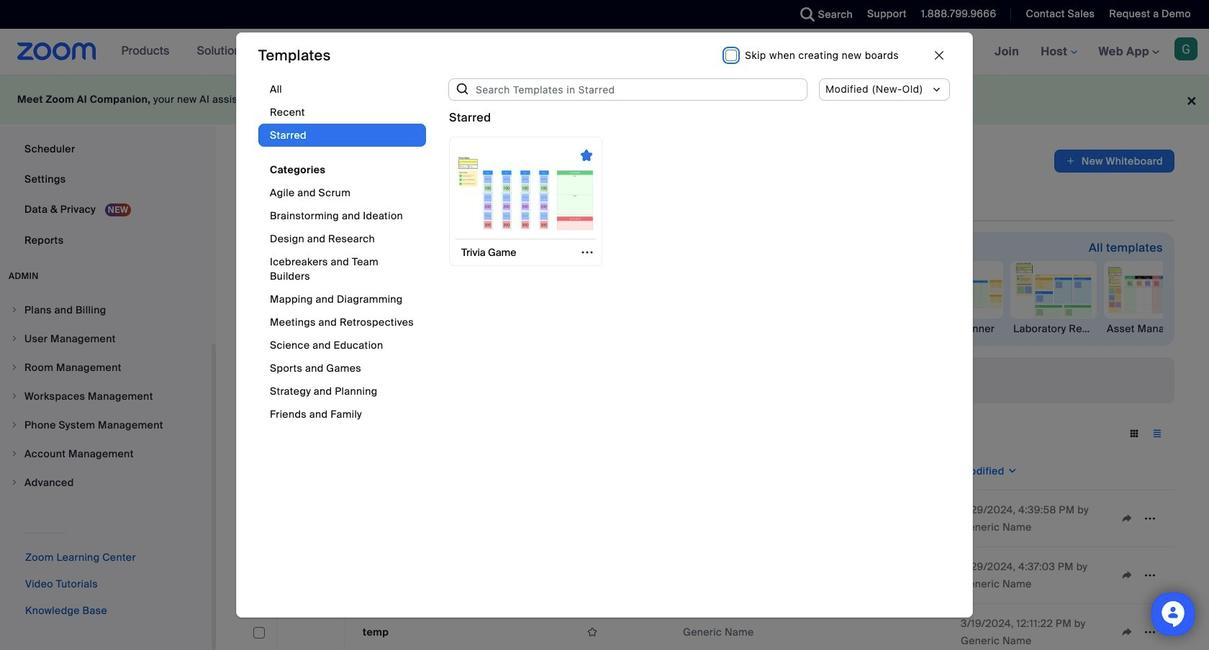 Task type: vqa. For each thing, say whether or not it's contained in the screenshot.
top Zoom Interface Icon
no



Task type: describe. For each thing, give the bounding box(es) containing it.
meetings navigation
[[908, 29, 1210, 76]]

learning experience canvas image
[[450, 262, 535, 318]]

grid mode, not selected image
[[1123, 428, 1146, 441]]

personal menu menu
[[0, 0, 212, 256]]

admin menu menu
[[0, 297, 212, 498]]

digital marketing canvas image
[[544, 262, 629, 318]]

list mode, selected image
[[1146, 428, 1169, 441]]

weekly planner element
[[917, 322, 1004, 336]]

Search text field
[[256, 423, 379, 446]]

starred element
[[575, 453, 677, 491]]

Search Templates in Starred text field
[[470, 78, 808, 101]]



Task type: locate. For each thing, give the bounding box(es) containing it.
fun fact element
[[356, 322, 442, 336]]

categories element
[[258, 78, 426, 441]]

owner element
[[677, 453, 816, 491]]

card for template trivia game element
[[449, 137, 603, 266]]

banner
[[0, 29, 1210, 76]]

cell
[[357, 491, 575, 548], [575, 491, 677, 548], [677, 491, 816, 548], [816, 491, 955, 548], [276, 500, 346, 539], [253, 514, 265, 526], [357, 548, 575, 605], [575, 548, 677, 605], [677, 548, 816, 605], [816, 548, 955, 605], [276, 557, 346, 595], [253, 571, 265, 582], [816, 605, 955, 651]]

thumbnail of temp image
[[277, 614, 345, 651]]

temp element
[[363, 626, 389, 639]]

remove from starred image
[[581, 150, 593, 161]]

product information navigation
[[111, 29, 454, 75]]

tabs of all whiteboard page tab list
[[251, 184, 880, 222]]

me-we-us retrospective element
[[262, 322, 348, 336]]

close image
[[935, 51, 944, 60]]

project element
[[816, 453, 955, 491]]

status
[[449, 110, 491, 127]]

footer
[[0, 75, 1210, 125]]

thumbnail for trivia game image
[[458, 153, 594, 233]]

laboratory report element
[[1011, 322, 1097, 336]]

name element
[[357, 453, 575, 491]]

application
[[1055, 150, 1175, 173], [251, 453, 1175, 651], [581, 622, 672, 644]]

asset management element
[[1104, 322, 1191, 336]]



